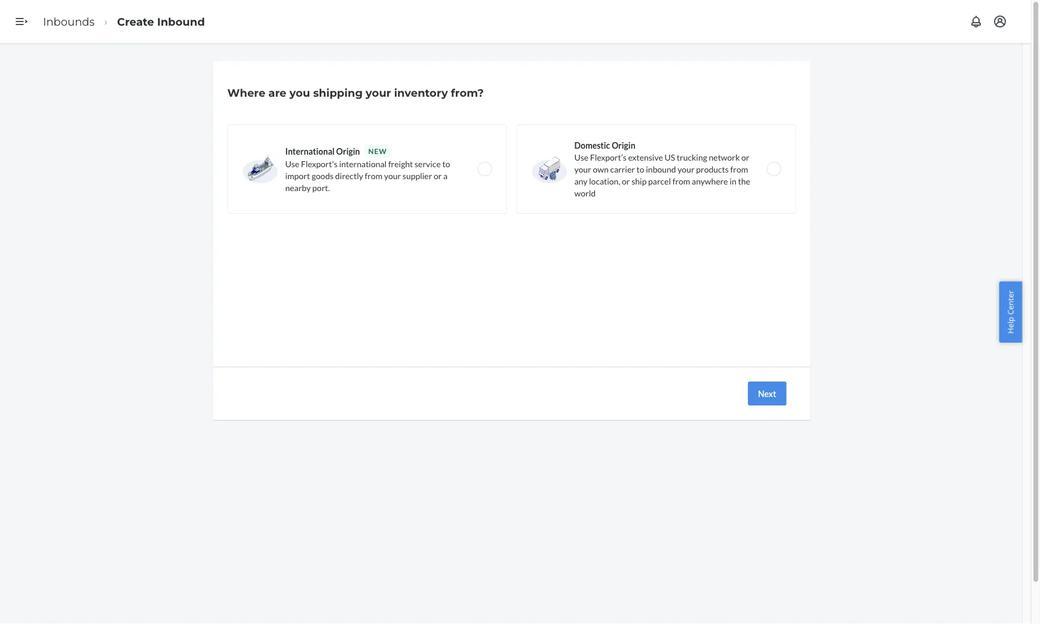 Task type: describe. For each thing, give the bounding box(es) containing it.
use inside use flexport's international freight service to import goods directly from your supplier or a nearby port.
[[285, 159, 299, 169]]

international
[[285, 146, 335, 156]]

nearby
[[285, 183, 311, 193]]

to inside use flexport's international freight service to import goods directly from your supplier or a nearby port.
[[442, 159, 450, 169]]

inbound
[[646, 164, 676, 174]]

products
[[696, 164, 729, 174]]

the
[[738, 176, 750, 186]]

ship
[[632, 176, 647, 186]]

inbounds
[[43, 15, 95, 28]]

freight
[[388, 159, 413, 169]]

from?
[[451, 86, 484, 99]]

directly
[[335, 171, 363, 181]]

open notifications image
[[969, 14, 984, 29]]

are
[[269, 86, 286, 99]]

create inbound
[[117, 15, 205, 28]]

world
[[575, 188, 596, 198]]

1 horizontal spatial from
[[673, 176, 690, 186]]

use inside "domestic origin use flexport's extensive us trucking network or your own carrier to inbound your products from any location, or ship parcel from anywhere in the world"
[[575, 152, 589, 162]]

in
[[730, 176, 737, 186]]

goods
[[312, 171, 334, 181]]

your right shipping
[[366, 86, 391, 99]]

import
[[285, 171, 310, 181]]

network
[[709, 152, 740, 162]]

international
[[339, 159, 387, 169]]

your inside use flexport's international freight service to import goods directly from your supplier or a nearby port.
[[384, 171, 401, 181]]

port.
[[312, 183, 330, 193]]

origin for domestic
[[612, 140, 636, 150]]

2 horizontal spatial from
[[731, 164, 748, 174]]

your down trucking
[[678, 164, 695, 174]]

inbound
[[157, 15, 205, 28]]

origin for international
[[336, 146, 360, 156]]

1 horizontal spatial or
[[622, 176, 630, 186]]

center
[[1005, 291, 1016, 315]]

you
[[290, 86, 310, 99]]

your up any
[[575, 164, 591, 174]]

flexport's
[[590, 152, 627, 162]]

to inside "domestic origin use flexport's extensive us trucking network or your own carrier to inbound your products from any location, or ship parcel from anywhere in the world"
[[637, 164, 645, 174]]

location,
[[589, 176, 621, 186]]

parcel
[[648, 176, 671, 186]]



Task type: locate. For each thing, give the bounding box(es) containing it.
next
[[758, 389, 777, 399]]

or right network
[[742, 152, 750, 162]]

or
[[742, 152, 750, 162], [434, 171, 442, 181], [622, 176, 630, 186]]

0 horizontal spatial use
[[285, 159, 299, 169]]

to up ship
[[637, 164, 645, 174]]

us
[[665, 152, 675, 162]]

where are you shipping your inventory from?
[[227, 86, 484, 99]]

origin inside "domestic origin use flexport's extensive us trucking network or your own carrier to inbound your products from any location, or ship parcel from anywhere in the world"
[[612, 140, 636, 150]]

open account menu image
[[993, 14, 1008, 29]]

or left "a"
[[434, 171, 442, 181]]

from right parcel
[[673, 176, 690, 186]]

to up "a"
[[442, 159, 450, 169]]

a
[[443, 171, 448, 181]]

where
[[227, 86, 265, 99]]

origin up international
[[336, 146, 360, 156]]

0 horizontal spatial from
[[365, 171, 383, 181]]

from
[[731, 164, 748, 174], [365, 171, 383, 181], [673, 176, 690, 186]]

from up the
[[731, 164, 748, 174]]

own
[[593, 164, 609, 174]]

carrier
[[610, 164, 635, 174]]

trucking
[[677, 152, 707, 162]]

1 horizontal spatial to
[[637, 164, 645, 174]]

0 horizontal spatial or
[[434, 171, 442, 181]]

your down freight
[[384, 171, 401, 181]]

anywhere
[[692, 176, 728, 186]]

use up the import
[[285, 159, 299, 169]]

origin up flexport's
[[612, 140, 636, 150]]

international origin
[[285, 146, 360, 156]]

breadcrumbs navigation
[[33, 4, 214, 39]]

use flexport's international freight service to import goods directly from your supplier or a nearby port.
[[285, 159, 450, 193]]

supplier
[[403, 171, 432, 181]]

help center button
[[999, 282, 1022, 343]]

open navigation image
[[14, 14, 29, 29]]

next button
[[748, 382, 787, 406]]

shipping
[[313, 86, 363, 99]]

create
[[117, 15, 154, 28]]

help
[[1005, 317, 1016, 334]]

or down "carrier"
[[622, 176, 630, 186]]

from down international
[[365, 171, 383, 181]]

0 horizontal spatial origin
[[336, 146, 360, 156]]

use
[[575, 152, 589, 162], [285, 159, 299, 169]]

inbounds link
[[43, 15, 95, 28]]

1 horizontal spatial use
[[575, 152, 589, 162]]

1 horizontal spatial origin
[[612, 140, 636, 150]]

domestic
[[575, 140, 610, 150]]

domestic origin use flexport's extensive us trucking network or your own carrier to inbound your products from any location, or ship parcel from anywhere in the world
[[575, 140, 750, 198]]

inventory
[[394, 86, 448, 99]]

0 horizontal spatial to
[[442, 159, 450, 169]]

help center
[[1005, 291, 1016, 334]]

flexport's
[[301, 159, 338, 169]]

2 horizontal spatial or
[[742, 152, 750, 162]]

to
[[442, 159, 450, 169], [637, 164, 645, 174]]

or inside use flexport's international freight service to import goods directly from your supplier or a nearby port.
[[434, 171, 442, 181]]

origin
[[612, 140, 636, 150], [336, 146, 360, 156]]

service
[[415, 159, 441, 169]]

your
[[366, 86, 391, 99], [575, 164, 591, 174], [678, 164, 695, 174], [384, 171, 401, 181]]

extensive
[[628, 152, 663, 162]]

use down domestic
[[575, 152, 589, 162]]

create inbound link
[[117, 15, 205, 28]]

new
[[368, 147, 387, 155]]

from inside use flexport's international freight service to import goods directly from your supplier or a nearby port.
[[365, 171, 383, 181]]

any
[[575, 176, 588, 186]]



Task type: vqa. For each thing, say whether or not it's contained in the screenshot.
Orders link
no



